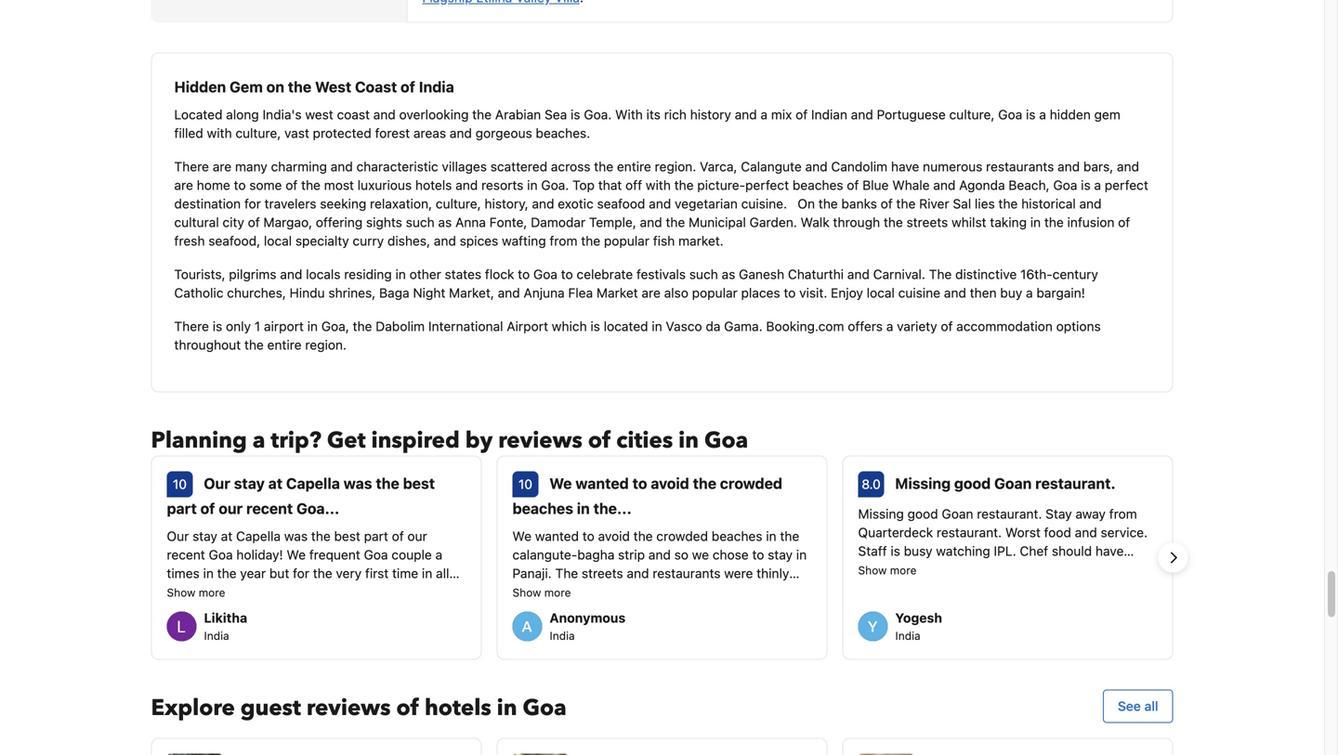 Task type: vqa. For each thing, say whether or not it's contained in the screenshot.
looking
no



Task type: locate. For each thing, give the bounding box(es) containing it.
10 up calangute-
[[518, 477, 532, 492]]

show more button for we wanted to avoid the crowded beaches in the...
[[512, 584, 571, 600]]

goan inside missing good goan restaurant. stay away from quarterdeck restaurant. worst food and service. staff is busy watching ipl. chef should have basic training about how to dry the fish. city is very crowded due to casinos.
[[942, 506, 973, 522]]

locals
[[306, 267, 341, 282]]

restaurants
[[986, 159, 1054, 174], [653, 566, 721, 581]]

the inside tourists, pilgrims and locals residing in other states flock to goa to celebrate festivals such as ganesh chaturthi and carnival. the distinctive 16th-century catholic churches, hindu shrines, baga night market, and anjuna flea market are also popular places to visit. enjoy local cuisine and then buy a bargain!
[[929, 267, 952, 282]]

wanted inside we wanted to avoid the crowded beaches in the...
[[575, 475, 629, 492]]

restaurant.
[[1035, 475, 1116, 492], [977, 506, 1042, 522], [937, 525, 1002, 540]]

easy
[[732, 603, 760, 618]]

1 horizontal spatial region.
[[655, 159, 696, 174]]

10
[[173, 477, 187, 492], [518, 477, 532, 492]]

0 horizontal spatial were
[[681, 584, 710, 600]]

popular inside "there are many charming and characteristic villages scattered across the entire region. varca, calangute and candolim have numerous restaurants and bars, and are home to some of the most luxurious hotels and resorts in goa. top that off with the picture-perfect beaches of blue whale and agonda beach, goa is a perfect destination for travelers seeking relaxation, culture, history, and exotic seafood and vegetarian cuisine.   on the banks of the river sal lies the historical and cultural city of margao, offering sights such as anna fonte, damodar temple, and the municipal garden. walk through the streets whilst taking in the infusion of fresh seafood, local specialty curry dishes, and spices wafting from the popular fish market."
[[604, 233, 649, 248]]

india
[[419, 78, 454, 96], [204, 629, 229, 642], [550, 629, 575, 642], [895, 629, 921, 642]]

good inside missing good goan restaurant. stay away from quarterdeck restaurant. worst food and service. staff is busy watching ipl. chef should have basic training about how to dry the fish. city is very crowded due to casinos.
[[907, 506, 938, 522]]

south
[[574, 621, 608, 637]]

scored 10 element for our stay at capella was the best part of our recent goa...
[[167, 471, 193, 497]]

is down bars,
[[1081, 177, 1091, 193]]

from up service.
[[1109, 506, 1137, 522]]

india up overlooking
[[419, 78, 454, 96]]

beaches inside we wanted to avoid the crowded beaches in the...
[[512, 500, 573, 517]]

entire inside "there are many charming and characteristic villages scattered across the entire region. varca, calangute and candolim have numerous restaurants and bars, and are home to some of the most luxurious hotels and resorts in goa. top that off with the picture-perfect beaches of blue whale and agonda beach, goa is a perfect destination for travelers seeking relaxation, culture, history, and exotic seafood and vegetarian cuisine.   on the banks of the river sal lies the historical and cultural city of margao, offering sights such as anna fonte, damodar temple, and the municipal garden. walk through the streets whilst taking in the infusion of fresh seafood, local specialty curry dishes, and spices wafting from the popular fish market."
[[617, 159, 651, 174]]

1 vertical spatial there
[[174, 319, 209, 334]]

reviews right guest
[[307, 693, 391, 724]]

shrines,
[[328, 285, 376, 300]]

part down centrally
[[611, 621, 636, 637]]

0 vertical spatial region.
[[655, 159, 696, 174]]

1 vertical spatial with
[[646, 177, 671, 193]]

1 10 from the left
[[173, 477, 187, 492]]

popular inside tourists, pilgrims and locals residing in other states flock to goa to celebrate festivals such as ganesh chaturthi and carnival. the distinctive 16th-century catholic churches, hindu shrines, baga night market, and anjuna flea market are also popular places to visit. enjoy local cuisine and then buy a bargain!
[[692, 285, 738, 300]]

stay inside we wanted to avoid the crowded beaches in the calangute-bagha strip and so we chose to stay in panaji. the streets and restaurants were thinly populated and food options were great in panaji. since it was centrally located, it was easy to go to north and south part of goa.
[[768, 547, 793, 562]]

are up home
[[213, 159, 232, 174]]

see all
[[1118, 699, 1158, 714]]

1 horizontal spatial goa.
[[584, 107, 612, 122]]

with
[[615, 107, 643, 122]]

wanted for we wanted to avoid the crowded beaches in the...
[[575, 475, 629, 492]]

more up "since"
[[544, 586, 571, 599]]

centrally
[[587, 603, 639, 618]]

food up centrally
[[602, 584, 629, 600]]

0 vertical spatial culture,
[[949, 107, 995, 122]]

0 horizontal spatial from
[[550, 233, 577, 248]]

0 horizontal spatial stay
[[234, 475, 265, 492]]

whale
[[892, 177, 930, 193]]

missing up quarterdeck
[[858, 506, 904, 522]]

restaurant. up watching
[[937, 525, 1002, 540]]

dry
[[1024, 562, 1044, 577]]

then
[[970, 285, 997, 300]]

stay up thinly
[[768, 547, 793, 562]]

a inside tourists, pilgrims and locals residing in other states flock to goa to celebrate festivals such as ganesh chaturthi and carnival. the distinctive 16th-century catholic churches, hindu shrines, baga night market, and anjuna flea market are also popular places to visit. enjoy local cuisine and then buy a bargain!
[[1026, 285, 1033, 300]]

1 vertical spatial missing
[[858, 506, 904, 522]]

calangute-
[[512, 547, 577, 562]]

1 horizontal spatial from
[[1109, 506, 1137, 522]]

show
[[858, 564, 887, 577], [167, 586, 195, 599], [512, 586, 541, 599]]

perfect down bars,
[[1105, 177, 1148, 193]]

avoid inside we wanted to avoid the crowded beaches in the calangute-bagha strip and so we chose to stay in panaji. the streets and restaurants were thinly populated and food options were great in panaji. since it was centrally located, it was easy to go to north and south part of goa.
[[598, 529, 630, 544]]

1 horizontal spatial are
[[213, 159, 232, 174]]

areas
[[413, 125, 446, 141]]

the
[[929, 267, 952, 282], [555, 566, 578, 581]]

0 vertical spatial popular
[[604, 233, 649, 248]]

calangute
[[741, 159, 802, 174]]

more down busy
[[890, 564, 917, 577]]

1 vertical spatial reviews
[[307, 693, 391, 724]]

0 horizontal spatial such
[[406, 214, 435, 230]]

baga
[[379, 285, 409, 300]]

0 vertical spatial are
[[213, 159, 232, 174]]

avoid for we wanted to avoid the crowded beaches in the...
[[651, 475, 689, 492]]

market
[[596, 285, 638, 300]]

goa left hidden
[[998, 107, 1022, 122]]

restaurants up beach, in the right of the page
[[986, 159, 1054, 174]]

options inside we wanted to avoid the crowded beaches in the calangute-bagha strip and so we chose to stay in panaji. the streets and restaurants were thinly populated and food options were great in panaji. since it was centrally located, it was easy to go to north and south part of goa.
[[633, 584, 678, 600]]

2 there from the top
[[174, 319, 209, 334]]

1 vertical spatial from
[[1109, 506, 1137, 522]]

a left hidden
[[1039, 107, 1046, 122]]

buy
[[1000, 285, 1022, 300]]

there up home
[[174, 159, 209, 174]]

0 vertical spatial hotels
[[415, 177, 452, 193]]

it
[[549, 603, 557, 618], [694, 603, 702, 618]]

was inside our stay at capella was the best part of our recent goa...
[[344, 475, 372, 492]]

to left go
[[763, 603, 775, 618]]

part left our
[[167, 500, 197, 517]]

is left only
[[213, 319, 222, 334]]

region. down goa,
[[305, 337, 347, 352]]

wanted up calangute-
[[535, 529, 579, 544]]

we inside we wanted to avoid the crowded beaches in the...
[[549, 475, 572, 492]]

crowded down "training"
[[887, 581, 939, 596]]

from inside "there are many charming and characteristic villages scattered across the entire region. varca, calangute and candolim have numerous restaurants and bars, and are home to some of the most luxurious hotels and resorts in goa. top that off with the picture-perfect beaches of blue whale and agonda beach, goa is a perfect destination for travelers seeking relaxation, culture, history, and exotic seafood and vegetarian cuisine.   on the banks of the river sal lies the historical and cultural city of margao, offering sights such as anna fonte, damodar temple, and the municipal garden. walk through the streets whilst taking in the infusion of fresh seafood, local specialty curry dishes, and spices wafting from the popular fish market."
[[550, 233, 577, 248]]

beach,
[[1009, 177, 1050, 193]]

avoid inside we wanted to avoid the crowded beaches in the...
[[651, 475, 689, 492]]

beaches inside we wanted to avoid the crowded beaches in the calangute-bagha strip and so we chose to stay in panaji. the streets and restaurants were thinly populated and food options were great in panaji. since it was centrally located, it was easy to go to north and south part of goa.
[[712, 529, 762, 544]]

beaches up calangute-
[[512, 500, 573, 517]]

0 vertical spatial food
[[1044, 525, 1071, 540]]

0 vertical spatial from
[[550, 233, 577, 248]]

our
[[204, 475, 230, 492]]

fish.
[[1070, 562, 1096, 577]]

1 vertical spatial panaji.
[[762, 584, 802, 600]]

1 horizontal spatial good
[[954, 475, 991, 492]]

0 vertical spatial options
[[1056, 319, 1101, 334]]

streets down bagha
[[582, 566, 623, 581]]

culture, down the 'along'
[[235, 125, 281, 141]]

0 horizontal spatial scored 10 element
[[167, 471, 193, 497]]

1 horizontal spatial have
[[1095, 543, 1124, 559]]

1 scored 10 element from the left
[[167, 471, 193, 497]]

to right flock
[[518, 267, 530, 282]]

options down bargain!
[[1056, 319, 1101, 334]]

2 horizontal spatial show more
[[858, 564, 917, 577]]

0 vertical spatial with
[[207, 125, 232, 141]]

1 horizontal spatial with
[[646, 177, 671, 193]]

were left 'great'
[[681, 584, 710, 600]]

india down "anonymous"
[[550, 629, 575, 642]]

0 vertical spatial were
[[724, 566, 753, 581]]

india for we wanted to avoid the crowded beaches in the...
[[550, 629, 575, 642]]

1 horizontal spatial food
[[1044, 525, 1071, 540]]

through
[[833, 214, 880, 230]]

of inside our stay at capella was the best part of our recent goa...
[[200, 500, 215, 517]]

goan
[[994, 475, 1032, 492], [942, 506, 973, 522]]

see
[[1118, 699, 1141, 714]]

show more up likitha
[[167, 586, 225, 599]]

1 horizontal spatial more
[[544, 586, 571, 599]]

planning a trip? get inspired by reviews of cities in goa region
[[136, 456, 1188, 660]]

avoid for we wanted to avoid the crowded beaches in the calangute-bagha strip and so we chose to stay in panaji. the streets and restaurants were thinly populated and food options were great in panaji. since it was centrally located, it was easy to go to north and south part of goa.
[[598, 529, 630, 544]]

city
[[1099, 562, 1123, 577]]

stay left at
[[234, 475, 265, 492]]

we
[[549, 475, 572, 492], [512, 529, 532, 544]]

0 horizontal spatial show more button
[[167, 584, 225, 600]]

2 10 from the left
[[518, 477, 532, 492]]

0 horizontal spatial culture,
[[235, 125, 281, 141]]

0 vertical spatial reviews
[[498, 425, 582, 456]]

0 horizontal spatial goa.
[[541, 177, 569, 193]]

it right located,
[[694, 603, 702, 618]]

in
[[527, 177, 538, 193], [1030, 214, 1041, 230], [395, 267, 406, 282], [307, 319, 318, 334], [652, 319, 662, 334], [678, 425, 699, 456], [577, 500, 590, 517], [766, 529, 776, 544], [796, 547, 807, 562], [748, 584, 759, 600], [497, 693, 517, 724]]

options up located,
[[633, 584, 678, 600]]

historical
[[1021, 196, 1076, 211]]

entire inside there is only 1 airport in goa, the dabolim international airport which is located in vasco da gama. booking.com offers a variety of accommodation options throughout the entire region.
[[267, 337, 302, 352]]

to inside "there are many charming and characteristic villages scattered across the entire region. varca, calangute and candolim have numerous restaurants and bars, and are home to some of the most luxurious hotels and resorts in goa. top that off with the picture-perfect beaches of blue whale and agonda beach, goa is a perfect destination for travelers seeking relaxation, culture, history, and exotic seafood and vegetarian cuisine.   on the banks of the river sal lies the historical and cultural city of margao, offering sights such as anna fonte, damodar temple, and the municipal garden. walk through the streets whilst taking in the infusion of fresh seafood, local specialty curry dishes, and spices wafting from the popular fish market."
[[234, 177, 246, 193]]

there inside "there are many charming and characteristic villages scattered across the entire region. varca, calangute and candolim have numerous restaurants and bars, and are home to some of the most luxurious hotels and resorts in goa. top that off with the picture-perfect beaches of blue whale and agonda beach, goa is a perfect destination for travelers seeking relaxation, culture, history, and exotic seafood and vegetarian cuisine.   on the banks of the river sal lies the historical and cultural city of margao, offering sights such as anna fonte, damodar temple, and the municipal garden. walk through the streets whilst taking in the infusion of fresh seafood, local specialty curry dishes, and spices wafting from the popular fish market."
[[174, 159, 209, 174]]

part
[[167, 500, 197, 517], [611, 621, 636, 637]]

0 vertical spatial the
[[929, 267, 952, 282]]

good for missing good goan restaurant. stay away from quarterdeck restaurant. worst food and service. staff is busy watching ipl. chef should have basic training about how to dry the fish. city is very crowded due to casinos.
[[907, 506, 938, 522]]

were
[[724, 566, 753, 581], [681, 584, 710, 600]]

stay
[[1046, 506, 1072, 522]]

culture, up 'numerous'
[[949, 107, 995, 122]]

lies
[[975, 196, 995, 211]]

0 vertical spatial entire
[[617, 159, 651, 174]]

1 vertical spatial were
[[681, 584, 710, 600]]

whilst
[[952, 214, 986, 230]]

food inside missing good goan restaurant. stay away from quarterdeck restaurant. worst food and service. staff is busy watching ipl. chef should have basic training about how to dry the fish. city is very crowded due to casinos.
[[1044, 525, 1071, 540]]

part inside our stay at capella was the best part of our recent goa...
[[167, 500, 197, 517]]

0 horizontal spatial are
[[174, 177, 193, 193]]

0 horizontal spatial as
[[438, 214, 452, 230]]

1 vertical spatial restaurant.
[[977, 506, 1042, 522]]

0 horizontal spatial reviews
[[307, 693, 391, 724]]

1 vertical spatial options
[[633, 584, 678, 600]]

0 horizontal spatial beaches
[[512, 500, 573, 517]]

as left ganesh
[[722, 267, 735, 282]]

such inside "there are many charming and characteristic villages scattered across the entire region. varca, calangute and candolim have numerous restaurants and bars, and are home to some of the most luxurious hotels and resorts in goa. top that off with the picture-perfect beaches of blue whale and agonda beach, goa is a perfect destination for travelers seeking relaxation, culture, history, and exotic seafood and vegetarian cuisine.   on the banks of the river sal lies the historical and cultural city of margao, offering sights such as anna fonte, damodar temple, and the municipal garden. walk through the streets whilst taking in the infusion of fresh seafood, local specialty curry dishes, and spices wafting from the popular fish market."
[[406, 214, 435, 230]]

avoid up strip
[[598, 529, 630, 544]]

1 vertical spatial part
[[611, 621, 636, 637]]

off
[[625, 177, 642, 193]]

1 vertical spatial stay
[[768, 547, 793, 562]]

1 horizontal spatial as
[[722, 267, 735, 282]]

to down many
[[234, 177, 246, 193]]

fish
[[653, 233, 675, 248]]

beaches inside "there are many charming and characteristic villages scattered across the entire region. varca, calangute and candolim have numerous restaurants and bars, and are home to some of the most luxurious hotels and resorts in goa. top that off with the picture-perfect beaches of blue whale and agonda beach, goa is a perfect destination for travelers seeking relaxation, culture, history, and exotic seafood and vegetarian cuisine.   on the banks of the river sal lies the historical and cultural city of margao, offering sights such as anna fonte, damodar temple, and the municipal garden. walk through the streets whilst taking in the infusion of fresh seafood, local specialty curry dishes, and spices wafting from the popular fish market."
[[792, 177, 843, 193]]

restaurants inside we wanted to avoid the crowded beaches in the calangute-bagha strip and so we chose to stay in panaji. the streets and restaurants were thinly populated and food options were great in panaji. since it was centrally located, it was easy to go to north and south part of goa.
[[653, 566, 721, 581]]

scored 10 element
[[167, 471, 193, 497], [512, 471, 538, 497]]

more up likitha
[[199, 586, 225, 599]]

the down calangute-
[[555, 566, 578, 581]]

of inside we wanted to avoid the crowded beaches in the calangute-bagha strip and so we chose to stay in panaji. the streets and restaurants were thinly populated and food options were great in panaji. since it was centrally located, it was easy to go to north and south part of goa.
[[639, 621, 651, 637]]

1 horizontal spatial restaurants
[[986, 159, 1054, 174]]

busy
[[904, 543, 932, 559]]

1 horizontal spatial entire
[[617, 159, 651, 174]]

was down get
[[344, 475, 372, 492]]

all
[[1144, 699, 1158, 714]]

0 vertical spatial part
[[167, 500, 197, 517]]

crowded inside we wanted to avoid the crowded beaches in the calangute-bagha strip and so we chose to stay in panaji. the streets and restaurants were thinly populated and food options were great in panaji. since it was centrally located, it was easy to go to north and south part of goa.
[[656, 529, 708, 544]]

goa. down across
[[541, 177, 569, 193]]

india down yogesh
[[895, 629, 921, 642]]

the inside the located along india's west coast and overlooking the arabian sea is goa. with its rich history and a mix of indian and portuguese culture, goa is a hidden gem filled with culture, vast protected forest areas and gorgeous beaches.
[[472, 107, 492, 122]]

1 perfect from the left
[[745, 177, 789, 193]]

goa inside "there are many charming and characteristic villages scattered across the entire region. varca, calangute and candolim have numerous restaurants and bars, and are home to some of the most luxurious hotels and resorts in goa. top that off with the picture-perfect beaches of blue whale and agonda beach, goa is a perfect destination for travelers seeking relaxation, culture, history, and exotic seafood and vegetarian cuisine.   on the banks of the river sal lies the historical and cultural city of margao, offering sights such as anna fonte, damodar temple, and the municipal garden. walk through the streets whilst taking in the infusion of fresh seafood, local specialty curry dishes, and spices wafting from the popular fish market."
[[1053, 177, 1077, 193]]

1 vertical spatial restaurants
[[653, 566, 721, 581]]

0 horizontal spatial crowded
[[656, 529, 708, 544]]

goa. inside the located along india's west coast and overlooking the arabian sea is goa. with its rich history and a mix of indian and portuguese culture, goa is a hidden gem filled with culture, vast protected forest areas and gorgeous beaches.
[[584, 107, 612, 122]]

1 horizontal spatial part
[[611, 621, 636, 637]]

chose
[[712, 547, 749, 562]]

culture,
[[949, 107, 995, 122], [235, 125, 281, 141], [436, 196, 481, 211]]

1 horizontal spatial perfect
[[1105, 177, 1148, 193]]

in inside tourists, pilgrims and locals residing in other states flock to goa to celebrate festivals such as ganesh chaturthi and carnival. the distinctive 16th-century catholic churches, hindu shrines, baga night market, and anjuna flea market are also popular places to visit. enjoy local cuisine and then buy a bargain!
[[395, 267, 406, 282]]

1 horizontal spatial such
[[689, 267, 718, 282]]

with down located
[[207, 125, 232, 141]]

a down bars,
[[1094, 177, 1101, 193]]

options inside there is only 1 airport in goa, the dabolim international airport which is located in vasco da gama. booking.com offers a variety of accommodation options throughout the entire region.
[[1056, 319, 1101, 334]]

1 horizontal spatial scored 10 element
[[512, 471, 538, 497]]

goa right cities
[[704, 425, 748, 456]]

goa up historical
[[1053, 177, 1077, 193]]

hidden
[[174, 78, 226, 96]]

entire up off
[[617, 159, 651, 174]]

show for we wanted to avoid the crowded beaches in the...
[[512, 586, 541, 599]]

we inside we wanted to avoid the crowded beaches in the calangute-bagha strip and so we chose to stay in panaji. the streets and restaurants were thinly populated and food options were great in panaji. since it was centrally located, it was easy to go to north and south part of goa.
[[512, 529, 532, 544]]

restaurant. for missing good goan restaurant.
[[1035, 475, 1116, 492]]

in up baga
[[395, 267, 406, 282]]

reviews right by
[[498, 425, 582, 456]]

streets
[[906, 214, 948, 230], [582, 566, 623, 581]]

0 vertical spatial restaurants
[[986, 159, 1054, 174]]

1 vertical spatial local
[[867, 285, 895, 300]]

1 vertical spatial goa.
[[541, 177, 569, 193]]

0 horizontal spatial 10
[[173, 477, 187, 492]]

ipl.
[[994, 543, 1016, 559]]

in down historical
[[1030, 214, 1041, 230]]

1 horizontal spatial show
[[512, 586, 541, 599]]

were down "chose"
[[724, 566, 753, 581]]

hindu
[[290, 285, 325, 300]]

celebrate
[[577, 267, 633, 282]]

good for missing good goan restaurant.
[[954, 475, 991, 492]]

streets inside we wanted to avoid the crowded beaches in the calangute-bagha strip and so we chose to stay in panaji. the streets and restaurants were thinly populated and food options were great in panaji. since it was centrally located, it was easy to go to north and south part of goa.
[[582, 566, 623, 581]]

a right buy
[[1026, 285, 1033, 300]]

0 horizontal spatial options
[[633, 584, 678, 600]]

wanted
[[575, 475, 629, 492], [535, 529, 579, 544]]

training
[[893, 562, 939, 577]]

1 horizontal spatial were
[[724, 566, 753, 581]]

0 horizontal spatial part
[[167, 500, 197, 517]]

2 horizontal spatial crowded
[[887, 581, 939, 596]]

0 horizontal spatial avoid
[[598, 529, 630, 544]]

the inside our stay at capella was the best part of our recent goa...
[[376, 475, 399, 492]]

2 horizontal spatial beaches
[[792, 177, 843, 193]]

as left anna
[[438, 214, 452, 230]]

region. inside there is only 1 airport in goa, the dabolim international airport which is located in vasco da gama. booking.com offers a variety of accommodation options throughout the entire region.
[[305, 337, 347, 352]]

the for carnival.
[[929, 267, 952, 282]]

restaurants down so
[[653, 566, 721, 581]]

goan for missing good goan restaurant.
[[994, 475, 1032, 492]]

missing inside missing good goan restaurant. stay away from quarterdeck restaurant. worst food and service. staff is busy watching ipl. chef should have basic training about how to dry the fish. city is very crowded due to casinos.
[[858, 506, 904, 522]]

2 it from the left
[[694, 603, 702, 618]]

beaches
[[792, 177, 843, 193], [512, 500, 573, 517], [712, 529, 762, 544]]

0 vertical spatial wanted
[[575, 475, 629, 492]]

1 horizontal spatial culture,
[[436, 196, 481, 211]]

hotels inside "there are many charming and characteristic villages scattered across the entire region. varca, calangute and candolim have numerous restaurants and bars, and are home to some of the most luxurious hotels and resorts in goa. top that off with the picture-perfect beaches of blue whale and agonda beach, goa is a perfect destination for travelers seeking relaxation, culture, history, and exotic seafood and vegetarian cuisine.   on the banks of the river sal lies the historical and cultural city of margao, offering sights such as anna fonte, damodar temple, and the municipal garden. walk through the streets whilst taking in the infusion of fresh seafood, local specialty curry dishes, and spices wafting from the popular fish market."
[[415, 177, 452, 193]]

scored 10 element up calangute-
[[512, 471, 538, 497]]

beaches up "chose"
[[712, 529, 762, 544]]

taking
[[990, 214, 1027, 230]]

2 horizontal spatial show more button
[[858, 562, 917, 577]]

1 horizontal spatial options
[[1056, 319, 1101, 334]]

enjoy
[[831, 285, 863, 300]]

0 vertical spatial we
[[549, 475, 572, 492]]

crowded for we wanted to avoid the crowded beaches in the...
[[720, 475, 782, 492]]

show more button down staff
[[858, 562, 917, 577]]

2 vertical spatial crowded
[[887, 581, 939, 596]]

popular up da
[[692, 285, 738, 300]]

there up throughout
[[174, 319, 209, 334]]

to right go
[[798, 603, 810, 618]]

with
[[207, 125, 232, 141], [646, 177, 671, 193]]

to inside we wanted to avoid the crowded beaches in the...
[[632, 475, 647, 492]]

2 scored 10 element from the left
[[512, 471, 538, 497]]

the inside we wanted to avoid the crowded beaches in the calangute-bagha strip and so we chose to stay in panaji. the streets and restaurants were thinly populated and food options were great in panaji. since it was centrally located, it was easy to go to north and south part of goa.
[[555, 566, 578, 581]]

carnival.
[[873, 267, 925, 282]]

have inside "there are many charming and characteristic villages scattered across the entire region. varca, calangute and candolim have numerous restaurants and bars, and are home to some of the most luxurious hotels and resorts in goa. top that off with the picture-perfect beaches of blue whale and agonda beach, goa is a perfect destination for travelers seeking relaxation, culture, history, and exotic seafood and vegetarian cuisine.   on the banks of the river sal lies the historical and cultural city of margao, offering sights such as anna fonte, damodar temple, and the municipal garden. walk through the streets whilst taking in the infusion of fresh seafood, local specialty curry dishes, and spices wafting from the popular fish market."
[[891, 159, 919, 174]]

0 horizontal spatial region.
[[305, 337, 347, 352]]

gem
[[1094, 107, 1120, 122]]

yogesh india
[[895, 610, 942, 642]]

food inside we wanted to avoid the crowded beaches in the calangute-bagha strip and so we chose to stay in panaji. the streets and restaurants were thinly populated and food options were great in panaji. since it was centrally located, it was easy to go to north and south part of goa.
[[602, 584, 629, 600]]

1 horizontal spatial avoid
[[651, 475, 689, 492]]

local down carnival.
[[867, 285, 895, 300]]

show more button for missing good goan restaurant.
[[858, 562, 917, 577]]

2 vertical spatial beaches
[[712, 529, 762, 544]]

2 horizontal spatial show
[[858, 564, 887, 577]]

river
[[919, 196, 949, 211]]

1 vertical spatial region.
[[305, 337, 347, 352]]

india inside anonymous india
[[550, 629, 575, 642]]

0 vertical spatial there
[[174, 159, 209, 174]]

more for our stay at capella was the best part of our recent goa...
[[199, 586, 225, 599]]

in down the north
[[497, 693, 517, 724]]

how
[[980, 562, 1005, 577]]

goa. left with
[[584, 107, 612, 122]]

2 horizontal spatial culture,
[[949, 107, 995, 122]]

throughout
[[174, 337, 241, 352]]

india down likitha
[[204, 629, 229, 642]]

was up south
[[560, 603, 584, 618]]

goa up anjuna
[[533, 267, 557, 282]]

on
[[266, 78, 284, 96]]

missing for missing good goan restaurant. stay away from quarterdeck restaurant. worst food and service. staff is busy watching ipl. chef should have basic training about how to dry the fish. city is very crowded due to casinos.
[[858, 506, 904, 522]]

located,
[[642, 603, 691, 618]]

0 vertical spatial streets
[[906, 214, 948, 230]]

goa. down located,
[[655, 621, 683, 637]]

candolim
[[831, 159, 888, 174]]

1 horizontal spatial beaches
[[712, 529, 762, 544]]

local
[[264, 233, 292, 248], [867, 285, 895, 300]]

0 vertical spatial stay
[[234, 475, 265, 492]]

missing right 8.0
[[895, 475, 951, 492]]

1 vertical spatial crowded
[[656, 529, 708, 544]]

2 horizontal spatial more
[[890, 564, 917, 577]]

restaurant. up the worst
[[977, 506, 1042, 522]]

protected
[[313, 125, 371, 141]]

from down the damodar
[[550, 233, 577, 248]]

0 horizontal spatial show
[[167, 586, 195, 599]]

places
[[741, 285, 780, 300]]

history
[[690, 107, 731, 122]]

1 horizontal spatial 10
[[518, 477, 532, 492]]

are left home
[[174, 177, 193, 193]]

stay inside our stay at capella was the best part of our recent goa...
[[234, 475, 265, 492]]

there inside there is only 1 airport in goa, the dabolim international airport which is located in vasco da gama. booking.com offers a variety of accommodation options throughout the entire region.
[[174, 319, 209, 334]]

show more button up likitha
[[167, 584, 225, 600]]

are inside tourists, pilgrims and locals residing in other states flock to goa to celebrate festivals such as ganesh chaturthi and carnival. the distinctive 16th-century catholic churches, hindu shrines, baga night market, and anjuna flea market are also popular places to visit. enjoy local cuisine and then buy a bargain!
[[642, 285, 661, 300]]

goa inside the located along india's west coast and overlooking the arabian sea is goa. with its rich history and a mix of indian and portuguese culture, goa is a hidden gem filled with culture, vast protected forest areas and gorgeous beaches.
[[998, 107, 1022, 122]]

agonda
[[959, 177, 1005, 193]]

was down 'great'
[[705, 603, 729, 618]]

on
[[798, 196, 815, 211]]

local down margao,
[[264, 233, 292, 248]]

10 for we wanted to avoid the crowded beaches in the...
[[518, 477, 532, 492]]

to left visit.
[[784, 285, 796, 300]]

india inside likitha india
[[204, 629, 229, 642]]

popular down "temple,"
[[604, 233, 649, 248]]

1 horizontal spatial local
[[867, 285, 895, 300]]

0 vertical spatial have
[[891, 159, 919, 174]]

is right which
[[590, 319, 600, 334]]

across
[[551, 159, 590, 174]]

2 vertical spatial are
[[642, 285, 661, 300]]

it down populated
[[549, 603, 557, 618]]

1 vertical spatial we
[[512, 529, 532, 544]]

0 horizontal spatial with
[[207, 125, 232, 141]]

india inside "yogesh india"
[[895, 629, 921, 642]]

wanted inside we wanted to avoid the crowded beaches in the calangute-bagha strip and so we chose to stay in panaji. the streets and restaurants were thinly populated and food options were great in panaji. since it was centrally located, it was easy to go to north and south part of goa.
[[535, 529, 579, 544]]

such up dishes,
[[406, 214, 435, 230]]

sights
[[366, 214, 402, 230]]

crowded inside we wanted to avoid the crowded beaches in the...
[[720, 475, 782, 492]]

india for missing good goan restaurant.
[[895, 629, 921, 642]]

0 vertical spatial such
[[406, 214, 435, 230]]

are down festivals
[[642, 285, 661, 300]]

1 horizontal spatial popular
[[692, 285, 738, 300]]

there for there are many charming and characteristic villages scattered across the entire region. varca, calangute and candolim have numerous restaurants and bars, and are home to some of the most luxurious hotels and resorts in goa. top that off with the picture-perfect beaches of blue whale and agonda beach, goa is a perfect destination for travelers seeking relaxation, culture, history, and exotic seafood and vegetarian cuisine.   on the banks of the river sal lies the historical and cultural city of margao, offering sights such as anna fonte, damodar temple, and the municipal garden. walk through the streets whilst taking in the infusion of fresh seafood, local specialty curry dishes, and spices wafting from the popular fish market.
[[174, 159, 209, 174]]

there for there is only 1 airport in goa, the dabolim international airport which is located in vasco da gama. booking.com offers a variety of accommodation options throughout the entire region.
[[174, 319, 209, 334]]

the up cuisine
[[929, 267, 952, 282]]

1 there from the top
[[174, 159, 209, 174]]

0 horizontal spatial popular
[[604, 233, 649, 248]]

the for panaji.
[[555, 566, 578, 581]]

scored 10 element left our
[[167, 471, 193, 497]]

missing good goan restaurant.
[[895, 475, 1116, 492]]

crowded up so
[[656, 529, 708, 544]]

rich
[[664, 107, 687, 122]]

chaturthi
[[788, 267, 844, 282]]

crowded up "chose"
[[720, 475, 782, 492]]

to down cities
[[632, 475, 647, 492]]

options
[[1056, 319, 1101, 334], [633, 584, 678, 600]]

from inside missing good goan restaurant. stay away from quarterdeck restaurant. worst food and service. staff is busy watching ipl. chef should have basic training about how to dry the fish. city is very crowded due to casinos.
[[1109, 506, 1137, 522]]

a right the offers
[[886, 319, 893, 334]]

as inside tourists, pilgrims and locals residing in other states flock to goa to celebrate festivals such as ganesh chaturthi and carnival. the distinctive 16th-century catholic churches, hindu shrines, baga night market, and anjuna flea market are also popular places to visit. enjoy local cuisine and then buy a bargain!
[[722, 267, 735, 282]]

from
[[550, 233, 577, 248], [1109, 506, 1137, 522]]



Task type: describe. For each thing, give the bounding box(es) containing it.
likitha india
[[204, 610, 247, 642]]

region. inside "there are many charming and characteristic villages scattered across the entire region. varca, calangute and candolim have numerous restaurants and bars, and are home to some of the most luxurious hotels and resorts in goa. top that off with the picture-perfect beaches of blue whale and agonda beach, goa is a perfect destination for travelers seeking relaxation, culture, history, and exotic seafood and vegetarian cuisine.   on the banks of the river sal lies the historical and cultural city of margao, offering sights such as anna fonte, damodar temple, and the municipal garden. walk through the streets whilst taking in the infusion of fresh seafood, local specialty curry dishes, and spices wafting from the popular fish market."
[[655, 159, 696, 174]]

along
[[226, 107, 259, 122]]

many
[[235, 159, 267, 174]]

by
[[465, 425, 493, 456]]

century
[[1052, 267, 1098, 282]]

coast
[[337, 107, 370, 122]]

beaches for we wanted to avoid the crowded beaches in the...
[[512, 500, 573, 517]]

is down quarterdeck
[[891, 543, 900, 559]]

vasco
[[666, 319, 702, 334]]

missing for missing good goan restaurant.
[[895, 475, 951, 492]]

to up thinly
[[752, 547, 764, 562]]

tourists,
[[174, 267, 225, 282]]

anjuna
[[524, 285, 565, 300]]

trip?
[[271, 425, 321, 456]]

overlooking
[[399, 107, 469, 122]]

north
[[512, 621, 544, 637]]

garden.
[[749, 214, 797, 230]]

1 horizontal spatial reviews
[[498, 425, 582, 456]]

india for our stay at capella was the best part of our recent goa...
[[204, 629, 229, 642]]

2 perfect from the left
[[1105, 177, 1148, 193]]

our stay at capella was the best part of our recent goa...
[[167, 475, 435, 517]]

0 horizontal spatial panaji.
[[512, 566, 552, 581]]

recent
[[246, 500, 293, 517]]

have inside missing good goan restaurant. stay away from quarterdeck restaurant. worst food and service. staff is busy watching ipl. chef should have basic training about how to dry the fish. city is very crowded due to casinos.
[[1095, 543, 1124, 559]]

located along india's west coast and overlooking the arabian sea is goa. with its rich history and a mix of indian and portuguese culture, goa is a hidden gem filled with culture, vast protected forest areas and gorgeous beaches.
[[174, 107, 1120, 141]]

anonymous
[[550, 610, 626, 626]]

ganesh
[[739, 267, 784, 282]]

only
[[226, 319, 251, 334]]

portuguese
[[877, 107, 946, 122]]

city
[[223, 214, 244, 230]]

international
[[428, 319, 503, 334]]

10 for our stay at capella was the best part of our recent goa...
[[173, 477, 187, 492]]

a left mix on the top right of the page
[[761, 107, 768, 122]]

1 vertical spatial hotels
[[425, 693, 491, 724]]

a inside there is only 1 airport in goa, the dabolim international airport which is located in vasco da gama. booking.com offers a variety of accommodation options throughout the entire region.
[[886, 319, 893, 334]]

to up bagha
[[582, 529, 594, 544]]

margao,
[[263, 214, 312, 230]]

in right cities
[[678, 425, 699, 456]]

show more for missing good goan restaurant.
[[858, 564, 917, 577]]

explore guest reviews of hotels in goa
[[151, 693, 567, 724]]

beaches.
[[536, 125, 590, 141]]

home
[[197, 177, 230, 193]]

show more for we wanted to avoid the crowded beaches in the...
[[512, 586, 571, 599]]

in up thinly
[[766, 529, 776, 544]]

goa. inside we wanted to avoid the crowded beaches in the calangute-bagha strip and so we chose to stay in panaji. the streets and restaurants were thinly populated and food options were great in panaji. since it was centrally located, it was easy to go to north and south part of goa.
[[655, 621, 683, 637]]

damodar
[[531, 214, 586, 230]]

fresh
[[174, 233, 205, 248]]

resorts
[[481, 177, 524, 193]]

more for we wanted to avoid the crowded beaches in the...
[[544, 586, 571, 599]]

accommodation
[[956, 319, 1053, 334]]

away
[[1075, 506, 1106, 522]]

the inside we wanted to avoid the crowded beaches in the...
[[693, 475, 716, 492]]

relaxation,
[[370, 196, 432, 211]]

explore
[[151, 693, 235, 724]]

1 vertical spatial are
[[174, 177, 193, 193]]

is right city on the bottom
[[1126, 562, 1136, 577]]

other
[[409, 267, 441, 282]]

west
[[315, 78, 351, 96]]

should
[[1052, 543, 1092, 559]]

at
[[268, 475, 283, 492]]

local inside tourists, pilgrims and locals residing in other states flock to goa to celebrate festivals such as ganesh chaturthi and carnival. the distinctive 16th-century catholic churches, hindu shrines, baga night market, and anjuna flea market are also popular places to visit. enjoy local cuisine and then buy a bargain!
[[867, 285, 895, 300]]

16th-
[[1020, 267, 1052, 282]]

is left hidden
[[1026, 107, 1036, 122]]

show for our stay at capella was the best part of our recent goa...
[[167, 586, 195, 599]]

goa down the north
[[523, 693, 567, 724]]

temple,
[[589, 214, 636, 230]]

restaurants inside "there are many charming and characteristic villages scattered across the entire region. varca, calangute and candolim have numerous restaurants and bars, and are home to some of the most luxurious hotels and resorts in goa. top that off with the picture-perfect beaches of blue whale and agonda beach, goa is a perfect destination for travelers seeking relaxation, culture, history, and exotic seafood and vegetarian cuisine.   on the banks of the river sal lies the historical and cultural city of margao, offering sights such as anna fonte, damodar temple, and the municipal garden. walk through the streets whilst taking in the infusion of fresh seafood, local specialty curry dishes, and spices wafting from the popular fish market."
[[986, 159, 1054, 174]]

sal
[[953, 196, 971, 211]]

staff
[[858, 543, 887, 559]]

scored 10 element for we wanted to avoid the crowded beaches in the...
[[512, 471, 538, 497]]

so
[[674, 547, 688, 562]]

show more for our stay at capella was the best part of our recent goa...
[[167, 586, 225, 599]]

show more button for our stay at capella was the best part of our recent goa...
[[167, 584, 225, 600]]

its
[[646, 107, 661, 122]]

of inside there is only 1 airport in goa, the dabolim international airport which is located in vasco da gama. booking.com offers a variety of accommodation options throughout the entire region.
[[941, 319, 953, 334]]

more for missing good goan restaurant.
[[890, 564, 917, 577]]

service.
[[1101, 525, 1148, 540]]

blue
[[862, 177, 889, 193]]

most
[[324, 177, 354, 193]]

streets inside "there are many charming and characteristic villages scattered across the entire region. varca, calangute and candolim have numerous restaurants and bars, and are home to some of the most luxurious hotels and resorts in goa. top that off with the picture-perfect beaches of blue whale and agonda beach, goa is a perfect destination for travelers seeking relaxation, culture, history, and exotic seafood and vegetarian cuisine.   on the banks of the river sal lies the historical and cultural city of margao, offering sights such as anna fonte, damodar temple, and the municipal garden. walk through the streets whilst taking in the infusion of fresh seafood, local specialty curry dishes, and spices wafting from the popular fish market."
[[906, 214, 948, 230]]

a left trip?
[[253, 425, 265, 456]]

gem
[[230, 78, 263, 96]]

2 horizontal spatial was
[[705, 603, 729, 618]]

we for we wanted to avoid the crowded beaches in the...
[[549, 475, 572, 492]]

curry
[[353, 233, 384, 248]]

due
[[943, 581, 965, 596]]

1 it from the left
[[549, 603, 557, 618]]

gama.
[[724, 319, 763, 334]]

in inside we wanted to avoid the crowded beaches in the...
[[577, 500, 590, 517]]

some
[[249, 177, 282, 193]]

1 horizontal spatial panaji.
[[762, 584, 802, 600]]

bagha
[[577, 547, 615, 562]]

offers
[[848, 319, 883, 334]]

numerous
[[923, 159, 982, 174]]

da
[[706, 319, 721, 334]]

culture, inside "there are many charming and characteristic villages scattered across the entire region. varca, calangute and candolim have numerous restaurants and bars, and are home to some of the most luxurious hotels and resorts in goa. top that off with the picture-perfect beaches of blue whale and agonda beach, goa is a perfect destination for travelers seeking relaxation, culture, history, and exotic seafood and vegetarian cuisine.   on the banks of the river sal lies the historical and cultural city of margao, offering sights such as anna fonte, damodar temple, and the municipal garden. walk through the streets whilst taking in the infusion of fresh seafood, local specialty curry dishes, and spices wafting from the popular fish market."
[[436, 196, 481, 211]]

our
[[219, 500, 243, 517]]

also
[[664, 285, 688, 300]]

to up casinos.
[[1008, 562, 1020, 577]]

in left vasco
[[652, 319, 662, 334]]

great
[[714, 584, 745, 600]]

scattered
[[490, 159, 547, 174]]

next image
[[1162, 547, 1184, 569]]

planning a trip? get inspired by reviews of cities in goa
[[151, 425, 748, 456]]

such inside tourists, pilgrims and locals residing in other states flock to goa to celebrate festivals such as ganesh chaturthi and carnival. the distinctive 16th-century catholic churches, hindu shrines, baga night market, and anjuna flea market are also popular places to visit. enjoy local cuisine and then buy a bargain!
[[689, 267, 718, 282]]

luxurious
[[357, 177, 412, 193]]

we
[[692, 547, 709, 562]]

arabian
[[495, 107, 541, 122]]

crowded inside missing good goan restaurant. stay away from quarterdeck restaurant. worst food and service. staff is busy watching ipl. chef should have basic training about how to dry the fish. city is very crowded due to casinos.
[[887, 581, 939, 596]]

vast
[[284, 125, 309, 141]]

in down scattered
[[527, 177, 538, 193]]

about
[[942, 562, 977, 577]]

in left goa,
[[307, 319, 318, 334]]

restaurant. for missing good goan restaurant. stay away from quarterdeck restaurant. worst food and service. staff is busy watching ipl. chef should have basic training about how to dry the fish. city is very crowded due to casinos.
[[977, 506, 1042, 522]]

with inside the located along india's west coast and overlooking the arabian sea is goa. with its rich history and a mix of indian and portuguese culture, goa is a hidden gem filled with culture, vast protected forest areas and gorgeous beaches.
[[207, 125, 232, 141]]

cuisine
[[898, 285, 940, 300]]

and inside missing good goan restaurant. stay away from quarterdeck restaurant. worst food and service. staff is busy watching ipl. chef should have basic training about how to dry the fish. city is very crowded due to casinos.
[[1075, 525, 1097, 540]]

1 horizontal spatial was
[[560, 603, 584, 618]]

1 vertical spatial culture,
[[235, 125, 281, 141]]

spices
[[460, 233, 498, 248]]

municipal
[[689, 214, 746, 230]]

2 vertical spatial restaurant.
[[937, 525, 1002, 540]]

the...
[[593, 500, 632, 517]]

local inside "there are many charming and characteristic villages scattered across the entire region. varca, calangute and candolim have numerous restaurants and bars, and are home to some of the most luxurious hotels and resorts in goa. top that off with the picture-perfect beaches of blue whale and agonda beach, goa is a perfect destination for travelers seeking relaxation, culture, history, and exotic seafood and vegetarian cuisine.   on the banks of the river sal lies the historical and cultural city of margao, offering sights such as anna fonte, damodar temple, and the municipal garden. walk through the streets whilst taking in the infusion of fresh seafood, local specialty curry dishes, and spices wafting from the popular fish market."
[[264, 233, 292, 248]]

dabolim
[[376, 319, 425, 334]]

a inside "there are many charming and characteristic villages scattered across the entire region. varca, calangute and candolim have numerous restaurants and bars, and are home to some of the most luxurious hotels and resorts in goa. top that off with the picture-perfect beaches of blue whale and agonda beach, goa is a perfect destination for travelers seeking relaxation, culture, history, and exotic seafood and vegetarian cuisine.   on the banks of the river sal lies the historical and cultural city of margao, offering sights such as anna fonte, damodar temple, and the municipal garden. walk through the streets whilst taking in the infusion of fresh seafood, local specialty curry dishes, and spices wafting from the popular fish market."
[[1094, 177, 1101, 193]]

the inside missing good goan restaurant. stay away from quarterdeck restaurant. worst food and service. staff is busy watching ipl. chef should have basic training about how to dry the fish. city is very crowded due to casinos.
[[1047, 562, 1067, 577]]

is inside "there are many charming and characteristic villages scattered across the entire region. varca, calangute and candolim have numerous restaurants and bars, and are home to some of the most luxurious hotels and resorts in goa. top that off with the picture-perfect beaches of blue whale and agonda beach, goa is a perfect destination for travelers seeking relaxation, culture, history, and exotic seafood and vegetarian cuisine.   on the banks of the river sal lies the historical and cultural city of margao, offering sights such as anna fonte, damodar temple, and the municipal garden. walk through the streets whilst taking in the infusion of fresh seafood, local specialty curry dishes, and spices wafting from the popular fish market."
[[1081, 177, 1091, 193]]

goa inside tourists, pilgrims and locals residing in other states flock to goa to celebrate festivals such as ganesh chaturthi and carnival. the distinctive 16th-century catholic churches, hindu shrines, baga night market, and anjuna flea market are also popular places to visit. enjoy local cuisine and then buy a bargain!
[[533, 267, 557, 282]]

to right due
[[969, 581, 981, 596]]

we for we wanted to avoid the crowded beaches in the calangute-bagha strip and so we chose to stay in panaji. the streets and restaurants were thinly populated and food options were great in panaji. since it was centrally located, it was easy to go to north and south part of goa.
[[512, 529, 532, 544]]

visit.
[[799, 285, 827, 300]]

with inside "there are many charming and characteristic villages scattered across the entire region. varca, calangute and candolim have numerous restaurants and bars, and are home to some of the most luxurious hotels and resorts in goa. top that off with the picture-perfect beaches of blue whale and agonda beach, goa is a perfect destination for travelers seeking relaxation, culture, history, and exotic seafood and vegetarian cuisine.   on the banks of the river sal lies the historical and cultural city of margao, offering sights such as anna fonte, damodar temple, and the municipal garden. walk through the streets whilst taking in the infusion of fresh seafood, local specialty curry dishes, and spices wafting from the popular fish market."
[[646, 177, 671, 193]]

bars,
[[1083, 159, 1113, 174]]

to up the 'flea'
[[561, 267, 573, 282]]

history,
[[485, 196, 528, 211]]

variety
[[897, 319, 937, 334]]

of inside the located along india's west coast and overlooking the arabian sea is goa. with its rich history and a mix of indian and portuguese culture, goa is a hidden gem filled with culture, vast protected forest areas and gorgeous beaches.
[[796, 107, 808, 122]]

tourists, pilgrims and locals residing in other states flock to goa to celebrate festivals such as ganesh chaturthi and carnival. the distinctive 16th-century catholic churches, hindu shrines, baga night market, and anjuna flea market are also popular places to visit. enjoy local cuisine and then buy a bargain!
[[174, 267, 1098, 300]]

flock
[[485, 267, 514, 282]]

part inside we wanted to avoid the crowded beaches in the calangute-bagha strip and so we chose to stay in panaji. the streets and restaurants were thinly populated and food options were great in panaji. since it was centrally located, it was easy to go to north and south part of goa.
[[611, 621, 636, 637]]

beaches for we wanted to avoid the crowded beaches in the calangute-bagha strip and so we chose to stay in panaji. the streets and restaurants were thinly populated and food options were great in panaji. since it was centrally located, it was easy to go to north and south part of goa.
[[712, 529, 762, 544]]

flea
[[568, 285, 593, 300]]

in right "chose"
[[796, 547, 807, 562]]

show for missing good goan restaurant.
[[858, 564, 887, 577]]

sea
[[545, 107, 567, 122]]

scored 8.0 element
[[858, 471, 884, 497]]

mix
[[771, 107, 792, 122]]

is right sea
[[571, 107, 580, 122]]

goan for missing good goan restaurant. stay away from quarterdeck restaurant. worst food and service. staff is busy watching ipl. chef should have basic training about how to dry the fish. city is very crowded due to casinos.
[[942, 506, 973, 522]]

goa...
[[296, 500, 339, 517]]

crowded for we wanted to avoid the crowded beaches in the calangute-bagha strip and so we chose to stay in panaji. the streets and restaurants were thinly populated and food options were great in panaji. since it was centrally located, it was easy to go to north and south part of goa.
[[656, 529, 708, 544]]

wanted for we wanted to avoid the crowded beaches in the calangute-bagha strip and so we chose to stay in panaji. the streets and restaurants were thinly populated and food options were great in panaji. since it was centrally located, it was easy to go to north and south part of goa.
[[535, 529, 579, 544]]

varca,
[[700, 159, 737, 174]]

planning
[[151, 425, 247, 456]]

as inside "there are many charming and characteristic villages scattered across the entire region. varca, calangute and candolim have numerous restaurants and bars, and are home to some of the most luxurious hotels and resorts in goa. top that off with the picture-perfect beaches of blue whale and agonda beach, goa is a perfect destination for travelers seeking relaxation, culture, history, and exotic seafood and vegetarian cuisine.   on the banks of the river sal lies the historical and cultural city of margao, offering sights such as anna fonte, damodar temple, and the municipal garden. walk through the streets whilst taking in the infusion of fresh seafood, local specialty curry dishes, and spices wafting from the popular fish market."
[[438, 214, 452, 230]]

there is only 1 airport in goa, the dabolim international airport which is located in vasco da gama. booking.com offers a variety of accommodation options throughout the entire region.
[[174, 319, 1101, 352]]

in up the easy
[[748, 584, 759, 600]]

goa. inside "there are many charming and characteristic villages scattered across the entire region. varca, calangute and candolim have numerous restaurants and bars, and are home to some of the most luxurious hotels and resorts in goa. top that off with the picture-perfect beaches of blue whale and agonda beach, goa is a perfect destination for travelers seeking relaxation, culture, history, and exotic seafood and vegetarian cuisine.   on the banks of the river sal lies the historical and cultural city of margao, offering sights such as anna fonte, damodar temple, and the municipal garden. walk through the streets whilst taking in the infusion of fresh seafood, local specialty curry dishes, and spices wafting from the popular fish market."
[[541, 177, 569, 193]]

residing
[[344, 267, 392, 282]]

very
[[858, 581, 884, 596]]

anonymous india
[[550, 610, 626, 642]]



